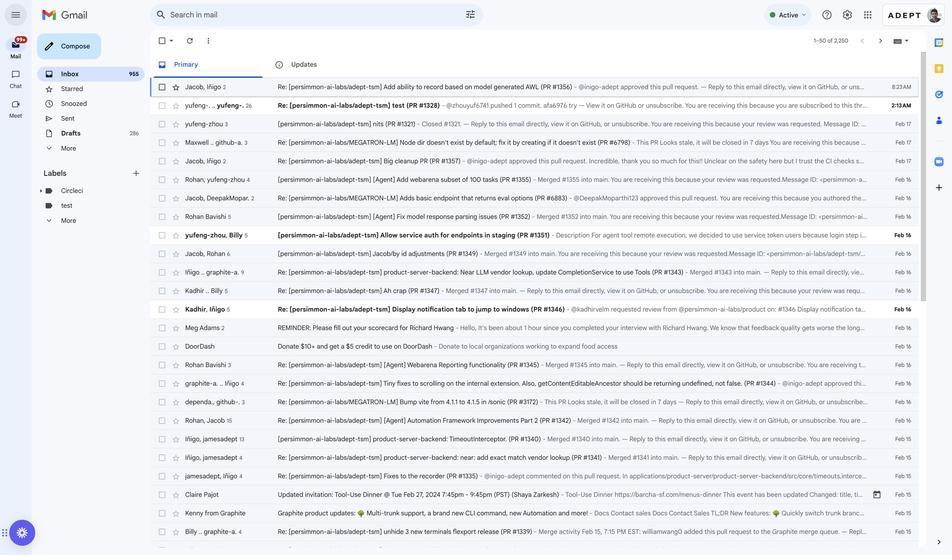 Task type: describe. For each thing, give the bounding box(es) containing it.
graphite down description
[[890, 509, 916, 517]]

merge
[[800, 528, 819, 536]]

[persimmon- for re: [persimmon-ai-labs/megatron-lm] node dir doesn't exist by default; fix it by creating if it doesn't exist (pr #6798) -
[[289, 139, 327, 147]]

advanced search options image
[[461, 5, 480, 24]]

meet
[[9, 112, 22, 119]]

, for re: [persimmon-ai-labs/megatron-lm] bump vite from 4.1.1 to 4.1.5 in /sonic (pr #3172) - this pr looks stale, it will be closed in 7 days — reply to this email directly, view it on github, or unsubscribe. you are receiving this because
[[213, 398, 215, 406]]

24 ͏ from the left
[[656, 342, 658, 351]]

terminals
[[424, 528, 452, 536]]

main menu image
[[10, 9, 21, 20]]

1 ͏ from the left
[[618, 342, 620, 351]]

4 ͏ from the left
[[623, 342, 625, 351]]

title,
[[840, 491, 853, 499]]

re: for re: [persimmon-ai-labs/megatron-lm] node dir doesn't exist by default; fix it by creating if it doesn't exist (pr #6798) -
[[278, 139, 287, 147]]

labels
[[44, 169, 67, 178]]

1 horizontal spatial been
[[767, 491, 782, 499]]

quickly
[[782, 509, 804, 517]]

has
[[755, 491, 766, 499]]

executioncontext,
[[895, 472, 948, 480]]

merged up #1351)
[[537, 213, 560, 221]]

12 ͏ from the left
[[636, 342, 638, 351]]

1 vertical spatial 1
[[514, 101, 517, 110]]

gmail image
[[42, 6, 92, 24]]

2 windows from the left
[[899, 305, 924, 313]]

2 cli from the left
[[917, 509, 927, 517]]

62 ͏ from the left
[[719, 342, 721, 351]]

your left rev
[[930, 417, 943, 425]]

feb 16 for merged #1345 into main. — reply to this email directly, view it on github, or unsubscribe. you are receiving this because your review was re
[[896, 362, 912, 369]]

(pr right false.
[[745, 379, 755, 388]]

row containing doordash
[[150, 337, 919, 356]]

42 ͏ from the left
[[686, 342, 688, 351]]

- right #1328)
[[442, 101, 445, 110]]

1 dinner from the left
[[363, 491, 383, 499]]

- right "#1357)"
[[463, 157, 466, 165]]

[persimmon- for re: [persimmon-ai-labs/megatron-lm] adds basic endpoint that returns eval options (pr #6883) - @deepakmoparthi123 approved this pull request. you are receiving this because you authored the thread.message id: <persimmo
[[289, 194, 327, 202]]

complicated.
[[908, 231, 946, 239]]

billy down iñigo .. graphite-a. 9
[[211, 287, 223, 295]]

product
[[305, 509, 328, 517]]

graphite- for re: [persimmon-ai-labs/adept-tsm] unhide 3 new terminals flexport release (pr #1339) - merge activity feb 15, 7:15 pm est: williamwang0 added this pull request to the graphite merge queue. — reply to this email directly, view it o
[[204, 528, 232, 536]]

re: for re: [persimmon-ai-labs/adept-tsm] fixes to the recorder (pr #1335) - @inigo-adept commented on this pull request. in applications/product-server/product-server-backend/src/core/timeouts.interceptor.ts: > + executioncontext, +
[[278, 472, 287, 480]]

iñigo down rohan , jacob 15
[[185, 435, 200, 443]]

functionality
[[469, 361, 506, 369]]

2 up 'yufeng-. .. yufeng-. 26'
[[223, 84, 226, 91]]

1 horizontal spatial of
[[828, 37, 833, 44]]

kadhir .. billy 5
[[185, 287, 228, 295]]

main. down '#1342'
[[605, 435, 621, 443]]

1 exist from the left
[[451, 139, 464, 147]]

1 doordash from the left
[[185, 342, 215, 351]]

[persimmon- for re: [persimmon-ai-labs/adept-tsm] test (pr #1328) - @zhouyuf6741 pushed 1 commit. afa6976 try — view it on github or unsubscribe. you are receiving this because you are subscribed to this thread. message id: <persimmon-
[[290, 101, 331, 110]]

2 donate from the left
[[439, 342, 460, 351]]

48 ͏ from the left
[[696, 342, 698, 351]]

the left ci
[[815, 157, 825, 165]]

view up not
[[707, 361, 720, 369]]

#1352
[[561, 213, 579, 221]]

25 row from the top
[[150, 523, 953, 541]]

backend: for near
[[432, 268, 459, 276]]

1 horizontal spatial .
[[238, 398, 240, 406]]

- down hwang
[[434, 342, 437, 351]]

the left safety
[[738, 157, 748, 165]]

feb 17 for labs/adept-
[[896, 121, 912, 128]]

(pr left "#1357)"
[[430, 157, 440, 165]]

drafts link
[[61, 129, 81, 137]]

1 horizontal spatial in
[[925, 324, 931, 332]]

(shaya
[[512, 491, 532, 499]]

60 ͏ from the left
[[716, 342, 718, 351]]

#1342
[[602, 417, 620, 425]]

5 row from the top
[[150, 152, 927, 171]]

2 horizontal spatial .
[[242, 101, 244, 109]]

row containing graphite-a.
[[150, 374, 919, 393]]

server- up recorder
[[410, 454, 432, 462]]

1 vertical spatial product-
[[373, 435, 399, 443]]

thank
[[622, 157, 638, 165]]

2 vertical spatial @inigo-
[[485, 472, 508, 480]]

you left subscribed
[[777, 101, 787, 110]]

jacob down primary
[[185, 83, 204, 91]]

in right branches
[[872, 509, 877, 517]]

labs/megatron- for adds
[[335, 194, 387, 202]]

2024
[[426, 491, 441, 499]]

0 vertical spatial message
[[877, 101, 904, 110]]

2 horizontal spatial from
[[663, 305, 677, 313]]

multi-trunk support, a brand new cli command, new automation and more!
[[365, 509, 588, 517]]

@kadhirvelm
[[572, 305, 610, 313]]

will
[[610, 398, 619, 406]]

more button for starred
[[37, 141, 145, 156]]

re: [persimmon-ai-labs/megatron-lm] adds basic endpoint that returns eval options (pr #6883) - @deepakmoparthi123 approved this pull request. you are receiving this because you authored the thread.message id: <persimmo
[[278, 194, 953, 202]]

5 inside kadhir , iñigo 5
[[227, 306, 230, 313]]

feb 16 for merged #1355 into main. you are receiving this because your review was requested.message id: <persimmon-ai-labs/adept-tsm/pull/1355/issu
[[896, 176, 912, 183]]

10 row from the top
[[150, 245, 953, 263]]

issues
[[479, 213, 498, 221]]

recorder
[[420, 472, 445, 480]]

product- for near
[[384, 268, 410, 276]]

16 for this pr looks stale, it will be closed in 7 days — reply to this email directly, view it on github, or unsubscribe. you are receiving this because
[[907, 399, 912, 406]]

1 horizontal spatial for
[[441, 231, 450, 239]]

2 vertical spatial message
[[880, 287, 907, 295]]

13 row from the top
[[150, 300, 953, 319]]

1 windows from the left
[[502, 305, 529, 313]]

10 ͏ from the left
[[633, 342, 635, 351]]

the right authored
[[852, 194, 862, 202]]

1 vertical spatial test
[[61, 202, 73, 210]]

#1355
[[562, 176, 580, 184]]

70 ͏ from the left
[[733, 342, 734, 351]]

0 horizontal spatial .
[[209, 101, 210, 109]]

1 vertical spatial adept
[[490, 157, 508, 165]]

more for test
[[61, 216, 76, 225]]

checks
[[834, 157, 855, 165]]

5 ͏ from the left
[[625, 342, 626, 351]]

[persimmon- for re: [persimmon-ai-labs/adept-tsm] add ability to record based on model generated awl (pr #1356) - @inigo-adept approved this pull request. — reply to this email directly, view it on github, or unsubscribe. you are receiving this 
[[289, 83, 327, 91]]

jacob for re: [persimmon-ai-labs/megatron-lm] adds basic endpoint that returns eval options (pr #6883)
[[185, 194, 204, 202]]

re: [persimmon-ai-labs/adept-tsm] [agent] automation framework improvements part 2 (pr #1342) - merged #1342 into main. — reply to this email directly, view it on github, or unsubscribe. you are receiving this because your rev
[[278, 417, 953, 425]]

#1345
[[570, 361, 588, 369]]

2 horizontal spatial 1
[[814, 37, 816, 44]]

merged down near
[[446, 287, 469, 295]]

your right out
[[354, 324, 367, 332]]

try
[[569, 101, 577, 110]]

34 ͏ from the left
[[673, 342, 675, 351]]

5 inside the rohan bavishi 5
[[228, 213, 231, 220]]

#1335)
[[459, 472, 478, 480]]

4.1.1
[[446, 398, 458, 406]]

into right #1352
[[580, 213, 591, 221]]

pm
[[617, 528, 627, 536]]

66 ͏ from the left
[[726, 342, 728, 351]]

worse
[[817, 324, 835, 332]]

calendar event image
[[873, 490, 882, 499]]

1 vertical spatial backend:
[[421, 435, 448, 443]]

on:
[[768, 305, 777, 313]]

<persimmon- up tsm
[[915, 101, 953, 110]]

2 horizontal spatial new
[[510, 509, 522, 517]]

older image
[[877, 36, 886, 45]]

the down 'features:'
[[761, 528, 771, 536]]

yufeng- for ..
[[185, 101, 209, 109]]

.. for re: [persimmon-ai-labs/adept-tsm] product-server-backend: near llm vendor lookup, update completionservice to use tools (pr #1343)
[[201, 268, 205, 276]]

view left o
[[930, 528, 943, 536]]

2 vertical spatial jamesadept
[[185, 472, 220, 480]]

- right #1345) at the right bottom of the page
[[541, 361, 544, 369]]

1 vertical spatial zhou
[[231, 175, 245, 184]]

- right more!
[[590, 509, 593, 517]]

2 vertical spatial adept
[[508, 472, 525, 480]]

[persimmon- for re: [persimmon-ai-labs/adept-tsm] product-server-backend: near llm vendor lookup, update completionservice to use tools (pr #1343) -
[[289, 268, 327, 276]]

0 vertical spatial requested
[[611, 305, 641, 313]]

2 up rohan , yufeng-zhou 4
[[223, 158, 226, 165]]

2 exist from the left
[[583, 139, 596, 147]]

(pr right issues
[[499, 213, 509, 221]]

68 ͏ from the left
[[729, 342, 731, 351]]

32 ͏ from the left
[[670, 342, 671, 351]]

2 by from the left
[[513, 139, 520, 147]]

feb 16 for this pr looks stale, it will be closed in 7 days — reply to this email directly, view it on github, or unsubscribe. you are receiving this because
[[896, 399, 912, 406]]

re: for re: [persimmon-ai-labs/adept-tsm] product-server-backend: near llm vendor lookup, update completionservice to use tools (pr #1343) -
[[278, 268, 287, 276]]

(pr left #6883)
[[535, 194, 545, 202]]

20 row from the top
[[150, 430, 953, 449]]

re: for re: [persimmon-ai-labs/adept-tsm] [agent] automation framework improvements part 2 (pr #1342) - merged #1342 into main. — reply to this email directly, view it on github, or unsubscribe. you are receiving this because your rev
[[278, 417, 287, 425]]

your up gets
[[799, 287, 812, 295]]

3 inside the maxwell .. github-a. 3
[[245, 139, 248, 146]]

gets
[[803, 324, 816, 332]]

61 ͏ from the left
[[718, 342, 719, 351]]

labs/megatron- for bump
[[335, 398, 387, 406]]

added
[[684, 528, 703, 536]]

7 feb 15 from the top
[[896, 547, 912, 554]]

main. down lookup,
[[502, 287, 518, 295]]

16 for description for agent tool remote execution, we decided to use service token users because login step is getting pretty complicated. m
[[906, 232, 912, 239]]

7:45pm
[[442, 491, 464, 499]]

feb 16 for @kadhirvelm requested review from @persimmon-ai-labs/product on: #1346 display notification tab to jump to windows as a code
[[895, 306, 912, 313]]

code
[[939, 305, 953, 313]]

0 vertical spatial this
[[545, 398, 557, 406]]

feb 16 for merged #1342 into main. — reply to this email directly, view it on github, or unsubscribe. you are receiving this because your rev
[[896, 417, 912, 424]]

pretty
[[889, 231, 907, 239]]

[persimmon- for re: [persimmon-ai-labs/adept-tsm] [agent] automation framework improvements part 2 (pr #1342) - merged #1342 into main. — reply to this email directly, view it on github, or unsubscribe. you are receiving this because your rev
[[289, 417, 327, 425]]

1 service from the left
[[399, 231, 423, 239]]

4 inside jamesadept , iñigo 4
[[239, 473, 243, 480]]

you left "wait"
[[868, 324, 879, 332]]

feb for re: [persimmon-ai-labs/adept-tsm] [agent] automation framework improvements part 2 (pr #1342) - merged #1342 into main. — reply to this email directly, view it on github, or unsubscribe. you are receiving this because your rev
[[896, 417, 905, 424]]

feb for re: [persimmon-ai-labs/megatron-lm] node dir doesn't exist by default; fix it by creating if it doesn't exist (pr #6798) -
[[896, 139, 906, 146]]

main. down access
[[602, 361, 618, 369]]

6 row from the top
[[150, 171, 953, 189]]

labs/megatron- for node
[[335, 139, 387, 147]]

1 vertical spatial pr
[[559, 398, 566, 406]]

(pr left #1340)
[[509, 435, 519, 443]]

.. for re: [persimmon-ai-labs/adept-tsm] unhide 3 new terminals flexport release (pr #1339)
[[199, 528, 202, 536]]

- right #1338) at the right bottom
[[519, 546, 522, 554]]

.. up 'yufeng-zhou 3'
[[212, 101, 215, 109]]

updates tab
[[267, 52, 384, 78]]

users
[[786, 231, 802, 239]]

1 vertical spatial use
[[623, 268, 634, 276]]

<persimmon- up authored
[[820, 176, 859, 184]]

not
[[716, 379, 726, 388]]

9 ͏ from the left
[[631, 342, 633, 351]]

feb for [persimmon-ai-labs/adept-tsm] allow service auth for endpoints in staging (pr #1351) - description for agent tool remote execution, we decided to use service token users because login step is getting pretty complicated. m
[[895, 232, 905, 239]]

donate $10+ and get a $5 credit to use on doordash - donate to local organizations working to expand food access ͏ ͏ ͏ ͏ ͏ ͏ ͏ ͏ ͏ ͏ ͏ ͏ ͏ ͏ ͏ ͏ ͏ ͏ ͏ ͏ ͏ ͏ ͏ ͏ ͏ ͏ ͏ ͏ ͏ ͏ ͏ ͏ ͏ ͏ ͏ ͏ ͏ ͏ ͏ ͏ ͏ ͏ ͏ ͏ ͏ ͏ ͏ ͏ ͏ ͏ ͏ ͏ ͏ ͏ ͏ ͏ ͏ ͏ ͏ ͏ ͏ ͏ ͏ ͏ ͏ ͏ ͏ ͏ ͏ ͏ ͏
[[278, 342, 736, 351]]

graphite down 🌳 icon
[[773, 528, 798, 536]]

37 ͏ from the left
[[678, 342, 680, 351]]

batch
[[436, 546, 453, 554]]

#1351)
[[530, 231, 550, 239]]

2 jump from the left
[[875, 305, 889, 313]]

0 horizontal spatial and
[[317, 342, 328, 351]]

iñigo up 'yufeng-. .. yufeng-. 26'
[[207, 83, 221, 91]]

billy down billy .. graphite-a. 4
[[185, 546, 197, 554]]

dinner
[[703, 491, 722, 499]]

19 row from the top
[[150, 411, 953, 430]]

0 horizontal spatial use
[[382, 342, 392, 351]]

- right #1342)
[[573, 417, 576, 425]]

iñigo up dependa. , github-. 3
[[225, 379, 239, 387]]

46 ͏ from the left
[[693, 342, 694, 351]]

- right #1346)
[[567, 305, 570, 313]]

meet heading
[[0, 112, 32, 120]]

more for starred
[[61, 144, 76, 152]]

re: [persimmon-ai-labs/adept-tsm] unhide 3 new terminals flexport release (pr #1339) - merge activity feb 15, 7:15 pm est: williamwang0 added this pull request to the graphite merge queue. — reply to this email directly, view it o
[[278, 528, 953, 536]]

afa6976
[[544, 101, 567, 110]]

1 vertical spatial @inigo-
[[467, 157, 490, 165]]

2 dinner from the left
[[594, 491, 613, 499]]

[agent] left fix
[[373, 213, 395, 221]]

2 vertical spatial for
[[400, 324, 408, 332]]

graphite down updated
[[278, 509, 303, 517]]

0 vertical spatial a
[[934, 305, 938, 313]]

feb for re: [persimmon-ai-labs/megatron-lm] adds basic endpoint that returns eval options (pr #6883) - @deepakmoparthi123 approved this pull request. you are receiving this because you authored the thread.message id: <persimmo
[[896, 195, 905, 202]]

re: for re: [persimmon-ai-labs/adept-tsm] display notification tab to jump to windows (pr #1346) - @kadhirvelm requested review from @persimmon-ai-labs/product on: #1346 display notification tab to jump to windows as a code
[[278, 305, 288, 313]]

16 for merged #1342 into main. — reply to this email directly, view it on github, or unsubscribe. you are receiving this because your rev
[[907, 417, 912, 424]]

https://barcha-
[[615, 491, 659, 499]]

feb for re: [persimmon-ai-labs/adept-tsm] tiny fixes to scrolling on the internal extension. also, getcontenteditableancestor should be returning undefined, not false. (pr #1344) -
[[896, 380, 905, 387]]

2 ͏ from the left
[[620, 342, 621, 351]]

5 inside the billy .. graphite-a. 5
[[239, 547, 242, 554]]

yufeng- for ,
[[185, 231, 211, 239]]

tl;dr
[[711, 509, 729, 517]]

feb for [persimmon-ai-labs/adept-tsm] [agent] add webarena subset of 100 tasks (pr #1355) - merged #1355 into main. you are receiving this because your review was requested.message id: <persimmon-ai-labs/adept-tsm/pull/1355/issu
[[896, 176, 905, 183]]

1 horizontal spatial a
[[428, 509, 431, 517]]

2 inside meg adams 2
[[222, 325, 225, 332]]

0 vertical spatial approved
[[621, 83, 649, 91]]

5 inside kadhir .. billy 5
[[225, 288, 228, 295]]

re: [persimmon-ai-labs/adept-tsm] product-server-backend: near: add exact match vendor lookup (pr #1341) -
[[278, 454, 609, 462]]

1 horizontal spatial this
[[723, 491, 736, 499]]

23 ͏ from the left
[[655, 342, 656, 351]]

timeoutinterceptor.
[[450, 435, 507, 443]]

7
[[658, 398, 662, 406]]

vite
[[419, 398, 429, 406]]

1 vertical spatial message
[[824, 120, 851, 128]]

[persimmon- for re: [persimmon-ai-labs/adept-tsm] big cleanup pr (pr #1357) - @inigo-adept approved this pull request. incredible, thank you so much for this!! unclear on the safety here but i trust the ci checks so if there's no prisma e
[[289, 157, 327, 165]]

longer
[[848, 324, 867, 332]]

feb 15 for re: [persimmon-ai-labs/adept-tsm] unhide 3 new terminals flexport release (pr #1339)
[[896, 528, 912, 535]]

#1340
[[572, 435, 590, 443]]

more email options image
[[204, 36, 213, 45]]

extension.
[[491, 379, 521, 388]]

tool
[[622, 231, 633, 239]]

main content containing primary
[[150, 52, 953, 555]]

0 horizontal spatial new
[[411, 528, 423, 536]]

2 notification from the left
[[821, 305, 854, 313]]

near
[[461, 268, 475, 276]]

iñigo up kadhir .. billy 5
[[185, 268, 200, 276]]

15 inside rohan , jacob 15
[[227, 417, 232, 424]]

1 jump from the left
[[476, 305, 492, 313]]

2 vertical spatial 1
[[524, 324, 527, 332]]

feb 16 for description for agent tool remote execution, we decided to use service token users because login step is getting pretty complicated. m
[[895, 232, 912, 239]]

1 trunk from the left
[[384, 509, 400, 517]]

graphite- for re: [persimmon-ai-labs/adept-tsm] product-server-backend: near llm vendor lookup, update completionservice to use tools (pr #1343) -
[[206, 268, 234, 276]]

(pr right awl at the top right of the page
[[541, 83, 551, 91]]

, for re: [persimmon-ai-labs/adept-tsm] [agent] automation framework improvements part 2 (pr #1342) - merged #1342 into main. — reply to this email directly, view it on github, or unsubscribe. you are receiving this because your rev
[[204, 416, 206, 425]]

[agent] down big
[[373, 176, 395, 184]]

0 vertical spatial @inigo-
[[579, 83, 602, 91]]

main. down re: [persimmon-ai-labs/adept-tsm] big cleanup pr (pr #1357) - @inigo-adept approved this pull request. incredible, thank you so much for this!! unclear on the safety here but i trust the ci checks so if there's no prisma e
[[594, 176, 610, 184]]

1 vertical spatial requested.message
[[750, 213, 808, 221]]

iñigo down the maxwell .. github-a. 3
[[207, 157, 221, 165]]

<persimmon
[[918, 287, 953, 295]]

57 ͏ from the left
[[711, 342, 713, 351]]

mail
[[10, 53, 21, 60]]

71 ͏ from the left
[[734, 342, 736, 351]]

2 service from the left
[[745, 231, 766, 239]]

28 ͏ from the left
[[663, 342, 665, 351]]

bump
[[400, 398, 417, 406]]

2 horizontal spatial for
[[679, 157, 687, 165]]

re: [persimmon-ai-labs/adept-tsm] display notification tab to jump to windows (pr #1346) - @kadhirvelm requested review from @persimmon-ai-labs/product on: #1346 display notification tab to jump to windows as a code
[[278, 305, 953, 313]]

select input tool image
[[904, 37, 910, 44]]

1 vertical spatial a
[[341, 342, 345, 351]]

9
[[241, 269, 244, 276]]

zhou for 3
[[209, 120, 223, 128]]

2:13 am
[[892, 102, 912, 109]]

your down quickly switch trunk branches in the graphite cli
[[876, 546, 889, 554]]

- right "#1355)"
[[533, 176, 536, 184]]

55 ͏ from the left
[[708, 342, 709, 351]]

refresh image
[[185, 36, 195, 45]]

0 vertical spatial that
[[462, 194, 474, 202]]

1 + from the left
[[889, 472, 893, 480]]

rev
[[945, 417, 953, 425]]

9 row from the top
[[150, 226, 953, 245]]

0 vertical spatial requested.message
[[751, 176, 809, 184]]

11 ͏ from the left
[[635, 342, 636, 351]]

6 ͏ from the left
[[626, 342, 628, 351]]

re: for re: [persimmon-ai-labs/adept-tsm] big cleanup pr (pr #1357) - @inigo-adept approved this pull request. incredible, thank you so much for this!! unclear on the safety here but i trust the ci checks so if there's no prisma e
[[278, 157, 287, 165]]

view down false.
[[739, 417, 752, 425]]

adjustments
[[409, 250, 445, 258]]

jacob down dependa. , github-. 3
[[207, 416, 225, 425]]

iñigo .. graphite-a. 9
[[185, 268, 244, 276]]

58 ͏ from the left
[[713, 342, 714, 351]]

20 ͏ from the left
[[650, 342, 651, 351]]

(pr left '#6798)'
[[598, 139, 608, 147]]

8 ͏ from the left
[[630, 342, 631, 351]]

feb 16 for @deepakmoparthi123 approved this pull request. you are receiving this because you authored the thread.message id: <persimmo
[[896, 195, 912, 202]]

.. up dependa. , github-. 3
[[220, 379, 223, 387]]

feb for [persimmon-ai-labs/adept-tsm] [agent] fix model response parsing issues (pr #1352) - merged #1352 into main. you are receiving this because your review was requested.message id: <persimmon-ai-labs/adept-tsm/pull/1352/issue
[[896, 213, 905, 220]]

feb for re: [persimmon-ai-labs/adept-tsm] fixes to the recorder (pr #1335) - @inigo-adept commented on this pull request. in applications/product-server/product-server-backend/src/core/timeouts.interceptor.ts: > + executioncontext, +
[[896, 473, 905, 480]]

updated invitation: tool-use dinner @ tue feb 27, 2024 7:45pm - 9:45pm (pst) (shaya zarkesh) - tool-use dinner https://barcha-sf.com/menus-dinner this event has been updated changed: title, time, location, description join zo
[[278, 491, 953, 499]]

2 trunk from the left
[[826, 509, 841, 517]]

match
[[508, 454, 527, 462]]

into right '#1342'
[[621, 417, 632, 425]]

out
[[342, 324, 352, 332]]

50 ͏ from the left
[[699, 342, 701, 351]]

merged down staging in the right top of the page
[[485, 250, 507, 258]]

feb 16 for hello, it's been about 1 hour since you completed your interview with richard hwang. we know that feedback quality gets worse the longer you wait to submit. in fact, on
[[896, 325, 912, 332]]

(pr right cww
[[486, 546, 496, 554]]

1 horizontal spatial automation
[[523, 509, 557, 517]]

21 row from the top
[[150, 449, 919, 467]]

snoozed link
[[61, 100, 87, 108]]

mail heading
[[0, 53, 32, 60]]

branches
[[843, 509, 871, 517]]

in left staging in the right top of the page
[[485, 231, 491, 239]]

Search in mail text field
[[171, 10, 439, 19]]

1 tab from the left
[[456, 305, 466, 313]]

- left hello,
[[456, 324, 459, 332]]

awl
[[526, 83, 539, 91]]

re: for re: [persimmon-ai-labs/adept-tsm] [agent] webarena reporting functionality (pr #1345) - merged #1345 into main. — reply to this email directly, view it on github, or unsubscribe. you are receiving this because your review was re
[[278, 361, 287, 369]]

test inside row
[[392, 101, 405, 110]]

(pr left #1342)
[[540, 417, 550, 425]]

feb 15 for re: [persimmon-ai-labs/adept-tsm] product-server-backend: near: add exact match vendor lookup (pr #1341)
[[896, 454, 912, 461]]

1 horizontal spatial requested
[[924, 546, 953, 554]]

2 + from the left
[[950, 472, 953, 480]]

26 ͏ from the left
[[660, 342, 661, 351]]

- right #1347)
[[442, 287, 445, 295]]

sent
[[61, 114, 75, 123]]

feb for donate $10+ and get a $5 credit to use on doordash - donate to local organizations working to expand food access ͏ ͏ ͏ ͏ ͏ ͏ ͏ ͏ ͏ ͏ ͏ ͏ ͏ ͏ ͏ ͏ ͏ ͏ ͏ ͏ ͏ ͏ ͏ ͏ ͏ ͏ ͏ ͏ ͏ ͏ ͏ ͏ ͏ ͏ ͏ ͏ ͏ ͏ ͏ ͏ ͏ ͏ ͏ ͏ ͏ ͏ ͏ ͏ ͏ ͏ ͏ ͏ ͏ ͏ ͏ ͏ ͏ ͏ ͏ ͏ ͏ ͏ ͏ ͏ ͏ ͏ ͏ ͏ ͏ ͏ ͏
[[896, 343, 905, 350]]

, for re: [persimmon-ai-labs/adept-tsm] big cleanup pr (pr #1357) - @inigo-adept approved this pull request. incredible, thank you so much for this!! unclear on the safety here but i trust the ci checks so if there's no prisma e
[[204, 157, 205, 165]]

2 jacob , iñigo 2 from the top
[[185, 157, 226, 165]]

3 inside dependa. , github-. 3
[[242, 399, 245, 406]]

yufeng-. .. yufeng-. 26
[[185, 101, 252, 109]]

56 ͏ from the left
[[709, 342, 711, 351]]

3 row from the top
[[150, 115, 953, 133]]

jamesadept for [persimmon-
[[203, 435, 238, 443]]

- right #1352)
[[532, 213, 535, 221]]

17 for so
[[907, 158, 912, 165]]

you right thank
[[640, 157, 651, 165]]

main. down "closed"
[[634, 417, 650, 425]]

, for [persimmon-ai-labs/adept-tsm] product-server-backend: timeoutinterceptor. (pr #1340) - merged #1340 into main. — reply to this email directly, view it on github, or unsubscribe. you are receiving this because you were mention
[[200, 435, 201, 443]]

- right #1343) on the right top of page
[[686, 268, 689, 276]]

38 ͏ from the left
[[679, 342, 681, 351]]

1 horizontal spatial from
[[431, 398, 445, 406]]

re: for re: [persimmon-ai-labs/adept-tsm] ah crap (pr #1347) - merged #1347 into main. — reply to this email directly, view it on github, or unsubscribe. you are receiving this because your review was requested. message id: <persimmon
[[278, 287, 287, 295]]

0 horizontal spatial in
[[623, 472, 628, 480]]

18 ͏ from the left
[[646, 342, 648, 351]]

1 vertical spatial if
[[865, 157, 869, 165]]

kenny from graphite
[[185, 509, 246, 517]]

- right the #1341)
[[604, 454, 607, 462]]

view down #1344) in the right bottom of the page
[[766, 398, 779, 406]]

server- down bump
[[399, 435, 421, 443]]

, down 'primary' tab
[[204, 83, 205, 91]]

21 ͏ from the left
[[651, 342, 653, 351]]

feb for re: [persimmon-ai-labs/megatron-lm] bump vite from 4.1.1 to 4.1.5 in /sonic (pr #3172) - this pr looks stale, it will be closed in 7 days — reply to this email directly, view it on github, or unsubscribe. you are receiving this because
[[896, 399, 905, 406]]

feb 16 for merged #1352 into main. you are receiving this because your review was requested.message id: <persimmon-ai-labs/adept-tsm/pull/1352/issue
[[896, 213, 912, 220]]

(pr left #1351)
[[517, 231, 528, 239]]

- right #1351)
[[552, 231, 555, 239]]

in right the 4.1.5
[[482, 398, 487, 406]]

creating
[[522, 139, 546, 147]]

26 row from the top
[[150, 541, 953, 555]]

[persimmon- for re: [persimmon-ai-labs/adept-tsm] [agent] webarena reporting functionality (pr #1345) - merged #1345 into main. — reply to this email directly, view it on github, or unsubscribe. you are receiving this because your review was re
[[289, 361, 327, 369]]

you right since
[[561, 324, 572, 332]]

jamesadept , iñigo 4
[[185, 472, 243, 480]]

fix
[[397, 213, 405, 221]]

0 horizontal spatial be
[[621, 398, 629, 406]]

1 use from the left
[[350, 491, 361, 499]]

merged down 'stale,' on the right bottom of the page
[[578, 417, 601, 425]]

2 display from the left
[[798, 305, 819, 313]]

16 for merged #1345 into main. — reply to this email directly, view it on github, or unsubscribe. you are receiving this because your review was re
[[907, 362, 912, 369]]

merged left #1338
[[523, 546, 546, 554]]

4 inside "iñigo , jamesadept 4"
[[239, 454, 243, 461]]

into right "#1349" on the right
[[528, 250, 539, 258]]

ci
[[826, 157, 832, 165]]

sales
[[694, 509, 710, 517]]

completionservice
[[558, 268, 614, 276]]

rohan for 5
[[185, 213, 204, 221]]

hello,
[[460, 324, 477, 332]]

access
[[597, 342, 618, 351]]

a. for re: [persimmon-ai-labs/adept-tsm] product-server-backend: near llm vendor lookup, update completionservice to use tools (pr #1343) -
[[234, 268, 239, 276]]

billy down kenny
[[185, 528, 197, 536]]

(pr left the #1341)
[[572, 454, 582, 462]]

1 richard from the left
[[410, 324, 432, 332]]

- right 7:45pm
[[466, 491, 469, 499]]

step
[[846, 231, 859, 239]]

0 vertical spatial use
[[733, 231, 743, 239]]

1 vertical spatial approved
[[509, 157, 537, 165]]

merged left "#1345"
[[546, 361, 569, 369]]



Task type: locate. For each thing, give the bounding box(es) containing it.
because
[[750, 101, 775, 110], [716, 120, 741, 128], [676, 176, 701, 184], [784, 194, 810, 202], [674, 213, 700, 221], [803, 231, 829, 239], [623, 250, 648, 258], [772, 287, 797, 295], [872, 361, 897, 369], [931, 398, 953, 406], [904, 417, 929, 425], [874, 435, 899, 443], [849, 546, 874, 554]]

nits
[[373, 120, 384, 128]]

.. for re: [persimmon-ai-labs/megatron-lm] node dir doesn't exist by default; fix it by creating if it doesn't exist (pr #6798)
[[211, 138, 214, 147]]

reminder: please fill out your scorecard for richard hwang - hello, it's been about 1 hour since you completed your interview with richard hwang. we know that feedback quality gets worse the longer you wait to submit. in fact, on
[[278, 324, 953, 332]]

yufeng- up jacob , rohan 6
[[185, 231, 211, 239]]

0 vertical spatial 17
[[907, 121, 912, 128]]

feb for [persimmon-ai-labs/adept-tsm] product-server-backend: timeoutinterceptor. (pr #1340) - merged #1340 into main. — reply to this email directly, view it on github, or unsubscribe. you are receiving this because you were mention
[[896, 436, 905, 443]]

for right scorecard
[[400, 324, 408, 332]]

main.
[[594, 176, 610, 184], [593, 213, 609, 221], [541, 250, 557, 258], [502, 287, 518, 295], [602, 361, 618, 369], [634, 417, 650, 425], [605, 435, 621, 443], [580, 546, 595, 554]]

2 so from the left
[[857, 157, 864, 165]]

4 down 13
[[239, 454, 243, 461]]

3 lm] from the top
[[387, 398, 398, 406]]

.. for re: [persimmon-ai-labs/adept-tsm] ah crap (pr #1347)
[[206, 287, 209, 295]]

6 re: from the top
[[278, 268, 287, 276]]

1 lm] from the top
[[387, 139, 398, 147]]

feb 17 for so
[[896, 158, 912, 165]]

adept up re: [persimmon-ai-labs/adept-tsm] test (pr #1328) - @zhouyuf6741 pushed 1 commit. afa6976 try — view it on github or unsubscribe. you are receiving this because you are subscribed to this thread. message id: <persimmon-
[[602, 83, 619, 91]]

merged
[[538, 176, 561, 184], [537, 213, 560, 221], [485, 250, 507, 258], [446, 287, 469, 295], [546, 361, 569, 369], [578, 417, 601, 425], [548, 435, 570, 443], [523, 546, 546, 554]]

submit.
[[902, 324, 924, 332]]

invitation:
[[305, 491, 334, 499]]

16 re: from the top
[[278, 546, 287, 554]]

1 donate from the left
[[278, 342, 299, 351]]

2 right part
[[535, 417, 538, 425]]

1 horizontal spatial doordash
[[403, 342, 433, 351]]

starred
[[61, 85, 83, 93]]

row
[[150, 78, 953, 96], [150, 96, 953, 115], [150, 115, 953, 133], [150, 133, 919, 152], [150, 152, 927, 171], [150, 171, 953, 189], [150, 189, 953, 208], [150, 208, 953, 226], [150, 226, 953, 245], [150, 245, 953, 263], [150, 263, 919, 282], [150, 282, 953, 300], [150, 300, 953, 319], [150, 319, 953, 337], [150, 337, 919, 356], [150, 356, 953, 374], [150, 374, 919, 393], [150, 393, 953, 411], [150, 411, 953, 430], [150, 430, 953, 449], [150, 449, 919, 467], [150, 467, 953, 486], [150, 486, 953, 504], [150, 504, 929, 523], [150, 523, 953, 541], [150, 541, 953, 555]]

staging
[[492, 231, 516, 239]]

adams
[[200, 324, 220, 332]]

1 horizontal spatial be
[[645, 379, 652, 388]]

15 ͏ from the left
[[641, 342, 643, 351]]

15 re: from the top
[[278, 528, 287, 536]]

0 horizontal spatial docs
[[595, 509, 610, 517]]

2 right "adams"
[[222, 325, 225, 332]]

1 horizontal spatial requested.
[[847, 287, 879, 295]]

4 inside graphite-a. .. iñigo 4
[[241, 380, 244, 387]]

that
[[462, 194, 474, 202], [738, 324, 750, 332]]

(pr right tools on the right of page
[[652, 268, 662, 276]]

yufeng- up maxwell
[[185, 120, 209, 128]]

1 horizontal spatial tool-
[[566, 491, 581, 499]]

25 ͏ from the left
[[658, 342, 660, 351]]

None checkbox
[[158, 82, 167, 92], [158, 138, 167, 147], [158, 175, 167, 184], [158, 194, 167, 203], [158, 249, 167, 259], [158, 286, 167, 296], [158, 305, 167, 314], [158, 323, 167, 333], [158, 360, 167, 370], [158, 379, 167, 388], [158, 416, 167, 425], [158, 453, 167, 462], [158, 509, 167, 518], [158, 527, 167, 537], [158, 82, 167, 92], [158, 138, 167, 147], [158, 175, 167, 184], [158, 194, 167, 203], [158, 249, 167, 259], [158, 286, 167, 296], [158, 305, 167, 314], [158, 323, 167, 333], [158, 360, 167, 370], [158, 379, 167, 388], [158, 416, 167, 425], [158, 453, 167, 462], [158, 509, 167, 518], [158, 527, 167, 537]]

0 horizontal spatial contact
[[611, 509, 635, 517]]

richard
[[410, 324, 432, 332], [663, 324, 685, 332]]

6 feb 15 from the top
[[896, 528, 912, 535]]

(pr left #1328)
[[407, 101, 418, 110]]

, down rohan , jacob 15
[[200, 435, 201, 443]]

kadhir for ..
[[185, 287, 204, 295]]

windows left the as
[[899, 305, 924, 313]]

approved
[[621, 83, 649, 91], [509, 157, 537, 165], [640, 194, 668, 202]]

[agent] up tiny
[[384, 361, 406, 369]]

add
[[477, 454, 489, 462]]

1 vertical spatial github-
[[217, 398, 238, 406]]

feb 16 for donate to local organizations working to expand food access ͏ ͏ ͏ ͏ ͏ ͏ ͏ ͏ ͏ ͏ ͏ ͏ ͏ ͏ ͏ ͏ ͏ ͏ ͏ ͏ ͏ ͏ ͏ ͏ ͏ ͏ ͏ ͏ ͏ ͏ ͏ ͏ ͏ ͏ ͏ ͏ ͏ ͏ ͏ ͏ ͏ ͏ ͏ ͏ ͏ ͏ ͏ ͏ ͏ ͏ ͏ ͏ ͏ ͏ ͏ ͏ ͏ ͏ ͏ ͏ ͏ ͏ ͏ ͏ ͏ ͏ ͏ ͏ ͏ ͏ ͏
[[896, 343, 912, 350]]

a. for re: [persimmon-ai-labs/megatron-lm] node dir doesn't exist by default; fix it by creating if it doesn't exist (pr #6798) -
[[238, 138, 243, 147]]

brand
[[433, 509, 450, 517]]

, down 'dependa.'
[[204, 416, 206, 425]]

1 17 from the top
[[907, 121, 912, 128]]

0 horizontal spatial exist
[[451, 139, 464, 147]]

1 vertical spatial more
[[61, 216, 76, 225]]

, for [persimmon-ai-labs/adept-tsm] jacob/by id adjustments (pr #1349) - merged #1349 into main. you are receiving this because your review was requested.message id: <persimmon-ai-labs/adept-tsm/pull/1349/issue_event/118349669
[[204, 250, 205, 258]]

1 vertical spatial of
[[462, 176, 469, 184]]

adept down fix
[[490, 157, 508, 165]]

1 horizontal spatial use
[[623, 268, 634, 276]]

kadhir up meg
[[185, 305, 206, 313]]

for
[[592, 231, 601, 239]]

1 vertical spatial for
[[441, 231, 450, 239]]

yufeng-
[[185, 101, 209, 109], [217, 101, 242, 109], [185, 120, 209, 128], [207, 175, 231, 184], [185, 231, 211, 239]]

59 ͏ from the left
[[714, 342, 716, 351]]

0 vertical spatial jacob , iñigo 2
[[185, 83, 226, 91]]

terminal
[[411, 546, 435, 554]]

39 ͏ from the left
[[681, 342, 683, 351]]

1 vertical spatial kadhir
[[185, 305, 206, 313]]

0 vertical spatial requested.
[[791, 120, 823, 128]]

drafts
[[61, 129, 81, 137]]

1 horizontal spatial pr
[[559, 398, 566, 406]]

3 inside 'yufeng-zhou 3'
[[225, 121, 228, 128]]

bavishi up graphite-a. .. iñigo 4
[[206, 361, 226, 369]]

tue
[[392, 491, 402, 499]]

0 vertical spatial kadhir
[[185, 287, 204, 295]]

more button
[[37, 141, 145, 156], [37, 213, 145, 228]]

@persimmon-
[[679, 305, 721, 313]]

47 ͏ from the left
[[694, 342, 696, 351]]

backend/src/core/timeouts.interceptor.ts:
[[762, 472, 883, 480]]

yufeng- for 3
[[185, 120, 209, 128]]

re: for re: [persimmon-ai-labs/adept-tsm] product-server-backend: near: add exact match vendor lookup (pr #1341) -
[[278, 454, 287, 462]]

1 docs from the left
[[595, 509, 610, 517]]

of right 50
[[828, 37, 833, 44]]

1 horizontal spatial if
[[865, 157, 869, 165]]

69 ͏ from the left
[[731, 342, 733, 351]]

a. up dependa. , github-. 3
[[213, 379, 218, 387]]

41 ͏ from the left
[[684, 342, 686, 351]]

re: [persimmon-ai-labs/adept-tsm] test (pr #1328) - @zhouyuf6741 pushed 1 commit. afa6976 try — view it on github or unsubscribe. you are receiving this because you are subscribed to this thread. message id: <persimmon-
[[278, 101, 953, 110]]

(pr right /sonic
[[507, 398, 518, 406]]

into right #1338
[[567, 546, 578, 554]]

1 left hour at the bottom right of the page
[[524, 324, 527, 332]]

2 vertical spatial approved
[[640, 194, 668, 202]]

1 jacob , iñigo 2 from the top
[[185, 83, 226, 91]]

2 re: from the top
[[278, 101, 288, 110]]

0 horizontal spatial of
[[462, 176, 469, 184]]

re: [persimmon-ai-labs/adept-tsm] increase terminal batch size cww (pr #1338) - merged #1338 into main. — reply to this email directly, view it on github, or unsubscribe. you are receiving this because your review was requested
[[278, 546, 953, 554]]

1 50 of 2,250
[[814, 37, 849, 44]]

4 inside rohan , yufeng-zhou 4
[[247, 176, 250, 183]]

16 ͏ from the left
[[643, 342, 645, 351]]

record a loom image
[[17, 527, 28, 538]]

52 ͏ from the left
[[703, 342, 704, 351]]

your up decided
[[701, 213, 714, 221]]

13 ͏ from the left
[[638, 342, 640, 351]]

tasks
[[483, 176, 498, 184]]

be
[[645, 379, 652, 388], [621, 398, 629, 406]]

0 horizontal spatial dinner
[[363, 491, 383, 499]]

docs up 15,
[[595, 509, 610, 517]]

63 ͏ from the left
[[721, 342, 723, 351]]

row containing jamesadept
[[150, 467, 953, 486]]

100
[[470, 176, 481, 184]]

here
[[770, 157, 783, 165]]

auth
[[424, 231, 439, 239]]

None checkbox
[[158, 36, 167, 45], [158, 101, 167, 110], [158, 120, 167, 129], [158, 157, 167, 166], [158, 212, 167, 221], [158, 231, 167, 240], [158, 268, 167, 277], [158, 342, 167, 351], [158, 398, 167, 407], [158, 435, 167, 444], [158, 472, 167, 481], [158, 490, 167, 499], [158, 546, 167, 555], [158, 36, 167, 45], [158, 101, 167, 110], [158, 120, 167, 129], [158, 157, 167, 166], [158, 212, 167, 221], [158, 231, 167, 240], [158, 268, 167, 277], [158, 342, 167, 351], [158, 398, 167, 407], [158, 435, 167, 444], [158, 472, 167, 481], [158, 490, 167, 499], [158, 546, 167, 555]]

, for re: [persimmon-ai-labs/megatron-lm] adds basic endpoint that returns eval options (pr #6883) - @deepakmoparthi123 approved this pull request. you are receiving this because you authored the thread.message id: <persimmo
[[204, 194, 205, 202]]

🌳 image
[[773, 510, 781, 518]]

10 re: from the top
[[278, 379, 287, 388]]

re: [persimmon-ai-labs/adept-tsm] big cleanup pr (pr #1357) - @inigo-adept approved this pull request. incredible, thank you so much for this!! unclear on the safety here but i trust the ci checks so if there's no prisma e
[[278, 157, 927, 165]]

[persimmon- for re: [persimmon-ai-labs/adept-tsm] fixes to the recorder (pr #1335) - @inigo-adept commented on this pull request. in applications/product-server/product-server-backend/src/core/timeouts.interceptor.ts: > + executioncontext, +
[[289, 472, 327, 480]]

that right know
[[738, 324, 750, 332]]

2 use from the left
[[581, 491, 592, 499]]

tsm/pull/1349/issue_event/118349669
[[848, 250, 953, 258]]

yufeng- up 'yufeng-zhou 3'
[[185, 101, 209, 109]]

64 ͏ from the left
[[723, 342, 724, 351]]

1 re: from the top
[[278, 83, 287, 91]]

1 vertical spatial been
[[767, 491, 782, 499]]

, for [persimmon-ai-labs/adept-tsm] [agent] add webarena subset of 100 tasks (pr #1355) - merged #1355 into main. you are receiving this because your review was requested.message id: <persimmon-ai-labs/adept-tsm/pull/1355/issu
[[204, 175, 206, 184]]

(pr
[[541, 83, 551, 91], [407, 101, 418, 110], [385, 120, 396, 128], [598, 139, 608, 147], [430, 157, 440, 165], [500, 176, 510, 184], [535, 194, 545, 202], [499, 213, 509, 221], [517, 231, 528, 239], [447, 250, 457, 258], [652, 268, 662, 276], [408, 287, 418, 295], [531, 305, 542, 313], [508, 361, 518, 369], [745, 379, 755, 388], [507, 398, 518, 406], [540, 417, 550, 425], [509, 435, 519, 443], [572, 454, 582, 462], [447, 472, 457, 480], [501, 528, 511, 536], [486, 546, 496, 554]]

row containing meg adams
[[150, 319, 953, 337]]

claire pajot
[[185, 491, 219, 499]]

main. up for
[[593, 213, 609, 221]]

feb for re: [persimmon-ai-labs/adept-tsm] unhide 3 new terminals flexport release (pr #1339) - merge activity feb 15, 7:15 pm est: williamwang0 added this pull request to the graphite merge queue. — reply to this email directly, view it o
[[896, 528, 905, 535]]

product- for near:
[[384, 454, 410, 462]]

re: for re: [persimmon-ai-labs/megatron-lm] bump vite from 4.1.1 to 4.1.5 in /sonic (pr #3172) - this pr looks stale, it will be closed in 7 days — reply to this email directly, view it on github, or unsubscribe. you are receiving this because
[[278, 398, 287, 406]]

lm] for node
[[387, 139, 398, 147]]

(pr right crap
[[408, 287, 418, 295]]

🌳 image
[[357, 510, 365, 518]]

0 vertical spatial model
[[474, 83, 492, 91]]

labs/product
[[729, 305, 766, 313]]

add for [agent]
[[397, 176, 409, 184]]

#1347
[[471, 287, 488, 295]]

0 horizontal spatial notification
[[417, 305, 454, 313]]

row containing yufeng-.
[[150, 96, 953, 115]]

0 vertical spatial for
[[679, 157, 687, 165]]

1 vertical spatial add
[[397, 176, 409, 184]]

0 horizontal spatial service
[[399, 231, 423, 239]]

improvements
[[477, 417, 519, 425]]

24 row from the top
[[150, 504, 929, 523]]

feb for re: [persimmon-ai-labs/adept-tsm] big cleanup pr (pr #1357) - @inigo-adept approved this pull request. incredible, thank you so much for this!! unclear on the safety here but i trust the ci checks so if there's no prisma e
[[896, 158, 906, 165]]

1 vertical spatial from
[[431, 398, 445, 406]]

github,
[[818, 83, 840, 91], [580, 120, 603, 128], [637, 287, 659, 295], [736, 361, 759, 369], [795, 398, 818, 406], [768, 417, 791, 425], [739, 435, 761, 443], [714, 546, 736, 554]]

0 vertical spatial test
[[392, 101, 405, 110]]

tsm/pull/1355/issu
[[901, 176, 953, 184]]

view down added
[[685, 546, 698, 554]]

be right the should
[[645, 379, 652, 388]]

54 ͏ from the left
[[706, 342, 708, 351]]

1 horizontal spatial docs
[[653, 509, 668, 517]]

navigation
[[0, 30, 32, 555]]

row down #1356)
[[150, 96, 953, 115]]

0 vertical spatial backend:
[[432, 268, 459, 276]]

.. up kadhir , iñigo 5
[[206, 287, 209, 295]]

row up #1346)
[[150, 282, 953, 300]]

16
[[907, 176, 912, 183], [907, 195, 912, 202], [907, 213, 912, 220], [906, 232, 912, 239], [907, 250, 912, 257], [907, 269, 912, 276], [907, 288, 912, 294], [906, 306, 912, 313], [907, 325, 912, 332], [907, 343, 912, 350], [907, 362, 912, 369], [907, 380, 912, 387], [907, 399, 912, 406], [907, 417, 912, 424]]

3 17 from the top
[[907, 158, 912, 165]]

unhide
[[384, 528, 404, 536]]

3 feb 17 from the top
[[896, 158, 912, 165]]

of inside row
[[462, 176, 469, 184]]

0 horizontal spatial pr
[[420, 157, 428, 165]]

wait
[[881, 324, 893, 332]]

zhou down the rohan bavishi 5
[[211, 231, 226, 239]]

row up #1342)
[[150, 393, 953, 411]]

requested.message down here
[[751, 176, 809, 184]]

more button for test
[[37, 213, 145, 228]]

2 doordash from the left
[[403, 342, 433, 351]]

move image
[[1, 527, 5, 538], [5, 527, 8, 538]]

33 ͏ from the left
[[671, 342, 673, 351]]

billy up 6 at the left of page
[[229, 231, 243, 239]]

adept down match
[[508, 472, 525, 480]]

, for re: [persimmon-ai-labs/adept-tsm] display notification tab to jump to windows (pr #1346) - @kadhirvelm requested review from @persimmon-ai-labs/product on: #1346 display notification tab to jump to windows as a code
[[206, 305, 208, 313]]

1 row from the top
[[150, 78, 953, 96]]

1 horizontal spatial tab list
[[927, 30, 953, 522]]

1 vertical spatial model
[[407, 213, 425, 221]]

thread.message
[[864, 194, 911, 202]]

16 for merged #1355 into main. you are receiving this because your review was requested.message id: <persimmon-ai-labs/adept-tsm/pull/1355/issu
[[907, 176, 912, 183]]

part
[[521, 417, 533, 425]]

row containing kenny from graphite
[[150, 504, 929, 523]]

- right #1321)
[[417, 120, 420, 128]]

0 vertical spatial zhou
[[209, 120, 223, 128]]

0 horizontal spatial vendor
[[491, 268, 511, 276]]

if right creating
[[548, 139, 552, 147]]

display
[[392, 305, 416, 313], [798, 305, 819, 313]]

0 vertical spatial if
[[548, 139, 552, 147]]

.. up kadhir .. billy 5
[[201, 268, 205, 276]]

row down #1340)
[[150, 449, 919, 467]]

tab list
[[927, 30, 953, 522], [150, 52, 919, 78]]

labs/adept-
[[335, 83, 369, 91], [339, 101, 376, 110], [324, 120, 358, 128], [909, 120, 943, 128], [335, 157, 369, 165], [324, 176, 358, 184], [867, 176, 901, 184], [324, 213, 358, 221], [866, 213, 900, 221], [328, 231, 364, 239], [324, 250, 358, 258], [814, 250, 848, 258], [335, 268, 369, 276], [335, 287, 369, 295], [339, 305, 376, 313], [335, 361, 369, 369], [335, 379, 369, 388], [335, 417, 369, 425], [324, 435, 358, 443], [335, 454, 369, 462], [335, 472, 369, 480], [335, 528, 369, 536], [335, 546, 369, 554]]

contact down sf.com/menus-
[[669, 509, 693, 517]]

feb 15 for [persimmon-ai-labs/adept-tsm] product-server-backend: timeoutinterceptor. (pr #1340)
[[896, 436, 912, 443]]

feb 16 for merged #1347 into main. — reply to this email directly, view it on github, or unsubscribe. you are receiving this because your review was requested. message id: <persimmon
[[896, 288, 912, 294]]

1 by from the left
[[466, 139, 473, 147]]

zo
[[946, 491, 953, 499]]

your up safety
[[742, 120, 756, 128]]

support image
[[822, 9, 833, 20]]

re: for re: [persimmon-ai-labs/megatron-lm] adds basic endpoint that returns eval options (pr #6883) - @deepakmoparthi123 approved this pull request. you are receiving this because you authored the thread.message id: <persimmo
[[278, 194, 287, 202]]

ah
[[384, 287, 392, 295]]

1 move image from the left
[[1, 527, 5, 538]]

12 row from the top
[[150, 282, 953, 300]]

main. down 15,
[[580, 546, 595, 554]]

1 vertical spatial in
[[623, 472, 628, 480]]

rohan down 'dependa.'
[[185, 416, 204, 425]]

kadhir up kadhir , iñigo 5
[[185, 287, 204, 295]]

1 horizontal spatial new
[[452, 509, 464, 517]]

16 for merged #1352 into main. you are receiving this because your review was requested.message id: <persimmon-ai-labs/adept-tsm/pull/1352/issue
[[907, 213, 912, 220]]

row up since
[[150, 300, 953, 319]]

- right '#6798)'
[[632, 139, 635, 147]]

0 horizontal spatial requested
[[611, 305, 641, 313]]

15,
[[595, 528, 603, 536]]

feb for [persimmon-ai-labs/adept-tsm] jacob/by id adjustments (pr #1349) - merged #1349 into main. you are receiving this because your review was requested.message id: <persimmon-ai-labs/adept-tsm/pull/1349/issue_event/118349669
[[896, 250, 905, 257]]

near:
[[461, 454, 476, 462]]

zhou
[[209, 120, 223, 128], [231, 175, 245, 184], [211, 231, 226, 239]]

1 bavishi from the top
[[206, 213, 226, 221]]

1 display from the left
[[392, 305, 416, 313]]

row containing claire pajot
[[150, 486, 953, 504]]

into right the #1347
[[490, 287, 501, 295]]

#1346
[[778, 305, 796, 313]]

labs/megatron- down tiny
[[335, 398, 387, 406]]

1 horizontal spatial windows
[[899, 305, 924, 313]]

2 kadhir from the top
[[185, 305, 206, 313]]

0 horizontal spatial tab
[[456, 305, 466, 313]]

display down crap
[[392, 305, 416, 313]]

feb for re: [persimmon-ai-labs/adept-tsm] product-server-backend: near llm vendor lookup, update completionservice to use tools (pr #1343) -
[[896, 269, 905, 276]]

settings image
[[842, 9, 853, 20]]

server- up event
[[740, 472, 762, 480]]

3 feb 15 from the top
[[896, 473, 912, 480]]

server- down the adjustments
[[410, 268, 432, 276]]

1 vertical spatial jamesadept
[[203, 454, 238, 462]]

bavishi for re:
[[206, 361, 226, 369]]

18 row from the top
[[150, 393, 953, 411]]

row containing maxwell
[[150, 133, 919, 152]]

5
[[228, 213, 231, 220], [245, 232, 248, 239], [225, 288, 228, 295], [227, 306, 230, 313], [239, 547, 242, 554]]

feb 15 for re: [persimmon-ai-labs/adept-tsm] fixes to the recorder (pr #1335)
[[896, 473, 912, 480]]

row up #1338
[[150, 523, 953, 541]]

rohan for jacob
[[185, 416, 204, 425]]

#1344)
[[756, 379, 776, 388]]

1 vertical spatial labs/megatron-
[[335, 194, 387, 202]]

1 horizontal spatial test
[[392, 101, 405, 110]]

22 ͏ from the left
[[653, 342, 655, 351]]

credit
[[356, 342, 373, 351]]

chat heading
[[0, 82, 32, 90]]

backend: for near:
[[432, 454, 459, 462]]

1 vertical spatial 17
[[907, 139, 912, 146]]

you left authored
[[811, 194, 822, 202]]

0 horizontal spatial been
[[489, 324, 504, 332]]

2 vertical spatial requested.message
[[698, 250, 756, 258]]

labels heading
[[44, 169, 132, 178]]

updates
[[291, 60, 317, 69]]

40 ͏ from the left
[[683, 342, 684, 351]]

and
[[317, 342, 328, 351], [559, 509, 570, 517]]

jacob for [persimmon-ai-labs/adept-tsm] jacob/by id adjustments (pr #1349)
[[185, 250, 204, 258]]

7 ͏ from the left
[[628, 342, 630, 351]]

2 doesn't from the left
[[559, 139, 581, 147]]

the down the location,
[[879, 509, 889, 517]]

add for tsm]
[[384, 83, 396, 91]]

feb 17 down the 2:13 am
[[896, 121, 912, 128]]

0 vertical spatial labs/megatron-
[[335, 139, 387, 147]]

food
[[582, 342, 596, 351]]

is
[[861, 231, 865, 239]]

applications/product-
[[630, 472, 694, 480]]

5 inside yufeng-zhou , billy 5
[[245, 232, 248, 239]]

2 tool- from the left
[[566, 491, 581, 499]]

0 vertical spatial pr
[[420, 157, 428, 165]]

a. down billy .. graphite-a. 4
[[232, 546, 237, 554]]

1 horizontal spatial tab
[[856, 305, 866, 313]]

search in mail image
[[153, 6, 170, 23]]

1 vertical spatial automation
[[523, 509, 557, 517]]

the left internal
[[456, 379, 466, 388]]

14 row from the top
[[150, 319, 953, 337]]

3 ͏ from the left
[[621, 342, 623, 351]]

2 move image from the left
[[5, 527, 8, 538]]

main. up update
[[541, 250, 557, 258]]

kadhir for ,
[[185, 305, 206, 313]]

14 ͏ from the left
[[640, 342, 641, 351]]

0 vertical spatial been
[[489, 324, 504, 332]]

zhou up deepakmopar.
[[231, 175, 245, 184]]

rohan , jacob 15
[[185, 416, 232, 425]]

authored
[[824, 194, 851, 202]]

view down afa6976
[[551, 120, 564, 128]]

[persimmon-ai-labs/adept-tsm] product-server-backend: timeoutinterceptor. (pr #1340) - merged #1340 into main. — reply to this email directly, view it on github, or unsubscribe. you are receiving this because you were mention
[[278, 435, 953, 443]]

graphite-a. .. iñigo 4
[[185, 379, 244, 387]]

graphite- for re: [persimmon-ai-labs/adept-tsm] increase terminal batch size cww (pr #1338) - merged #1338 into main. — reply to this email directly, view it on github, or unsubscribe. you are receiving this because your review was requested
[[204, 546, 232, 554]]

message down tsm/pull/1349/issue_event/118349669
[[880, 287, 907, 295]]

17 right no
[[907, 158, 912, 165]]

3 inside rohan bavishi 3
[[228, 362, 231, 369]]

primary tab
[[150, 52, 266, 78]]

1 horizontal spatial and
[[559, 509, 570, 517]]

16 for merged #1347 into main. — reply to this email directly, view it on github, or unsubscribe. you are receiving this because your review was requested. message id: <persimmon
[[907, 288, 912, 294]]

[agent]
[[373, 176, 395, 184], [373, 213, 395, 221], [384, 361, 406, 369], [384, 417, 406, 425]]

2 more button from the top
[[37, 213, 145, 228]]

tab list containing primary
[[150, 52, 919, 78]]

65 ͏ from the left
[[724, 342, 726, 351]]

getting
[[867, 231, 888, 239]]

#1349
[[509, 250, 527, 258]]

[persimmon- for re: [persimmon-ai-labs/adept-tsm] product-server-backend: near: add exact match vendor lookup (pr #1341) -
[[289, 454, 327, 462]]

been right has
[[767, 491, 782, 499]]

(pr left "#1339)" at the bottom right of the page
[[501, 528, 511, 536]]

0 horizontal spatial cli
[[466, 509, 475, 517]]

feb for re: [persimmon-ai-labs/adept-tsm] display notification tab to jump to windows (pr #1346) - @kadhirvelm requested review from @persimmon-ai-labs/product on: #1346 display notification tab to jump to windows as a code
[[895, 306, 905, 313]]

1 notification from the left
[[417, 305, 454, 313]]

2 vertical spatial labs/megatron-
[[335, 398, 387, 406]]

2 17 from the top
[[907, 139, 912, 146]]

re
[[947, 361, 953, 369]]

27 ͏ from the left
[[661, 342, 663, 351]]

, for re: [persimmon-ai-labs/adept-tsm] product-server-backend: near: add exact match vendor lookup (pr #1341) -
[[200, 454, 201, 462]]

17 row from the top
[[150, 374, 919, 393]]

a. down 'yufeng-. .. yufeng-. 26'
[[238, 138, 243, 147]]

2 contact from the left
[[669, 509, 693, 517]]

join
[[932, 491, 945, 499]]

16 row from the top
[[150, 356, 953, 374]]

4 up dependa. , github-. 3
[[241, 380, 244, 387]]

͏
[[618, 342, 620, 351], [620, 342, 621, 351], [621, 342, 623, 351], [623, 342, 625, 351], [625, 342, 626, 351], [626, 342, 628, 351], [628, 342, 630, 351], [630, 342, 631, 351], [631, 342, 633, 351], [633, 342, 635, 351], [635, 342, 636, 351], [636, 342, 638, 351], [638, 342, 640, 351], [640, 342, 641, 351], [641, 342, 643, 351], [643, 342, 645, 351], [645, 342, 646, 351], [646, 342, 648, 351], [648, 342, 650, 351], [650, 342, 651, 351], [651, 342, 653, 351], [653, 342, 655, 351], [655, 342, 656, 351], [656, 342, 658, 351], [658, 342, 660, 351], [660, 342, 661, 351], [661, 342, 663, 351], [663, 342, 665, 351], [665, 342, 666, 351], [666, 342, 668, 351], [668, 342, 670, 351], [670, 342, 671, 351], [671, 342, 673, 351], [673, 342, 675, 351], [675, 342, 676, 351], [676, 342, 678, 351], [678, 342, 680, 351], [679, 342, 681, 351], [681, 342, 683, 351], [683, 342, 684, 351], [684, 342, 686, 351], [686, 342, 688, 351], [688, 342, 689, 351], [689, 342, 691, 351], [691, 342, 693, 351], [693, 342, 694, 351], [694, 342, 696, 351], [696, 342, 698, 351], [698, 342, 699, 351], [699, 342, 701, 351], [701, 342, 703, 351], [703, 342, 704, 351], [704, 342, 706, 351], [706, 342, 708, 351], [708, 342, 709, 351], [709, 342, 711, 351], [711, 342, 713, 351], [713, 342, 714, 351], [714, 342, 716, 351], [716, 342, 718, 351], [718, 342, 719, 351], [719, 342, 721, 351], [721, 342, 723, 351], [723, 342, 724, 351], [724, 342, 726, 351], [726, 342, 728, 351], [728, 342, 729, 351], [729, 342, 731, 351], [731, 342, 733, 351], [733, 342, 734, 351], [734, 342, 736, 351]]

.. for re: [persimmon-ai-labs/adept-tsm] increase terminal batch size cww (pr #1338)
[[199, 546, 202, 554]]

16 for merged #1349 into main. you are receiving this because your review was requested.message id: <persimmon-ai-labs/adept-tsm/pull/1349/issue_event/118349669
[[907, 250, 912, 257]]

navigation containing mail
[[0, 30, 32, 555]]

row containing dependa.
[[150, 393, 953, 411]]

@
[[384, 491, 390, 499]]

0 horizontal spatial by
[[466, 139, 473, 147]]

rohan for yufeng-
[[185, 175, 204, 184]]

feb 15 for graphite product updates:
[[896, 510, 912, 517]]

feb 16 for merged #1349 into main. you are receiving this because your review was requested.message id: <persimmon-ai-labs/adept-tsm/pull/1349/issue_event/118349669
[[896, 250, 912, 257]]

1 vertical spatial and
[[559, 509, 570, 517]]

14 re: from the top
[[278, 472, 287, 480]]

0 vertical spatial automation
[[408, 417, 441, 425]]

backend: left near
[[432, 268, 459, 276]]

1 vertical spatial requested
[[924, 546, 953, 554]]

4 for iñigo
[[241, 380, 244, 387]]

2 vertical spatial use
[[382, 342, 392, 351]]

0 horizontal spatial jump
[[476, 305, 492, 313]]

0 vertical spatial adept
[[602, 83, 619, 91]]

fill
[[334, 324, 341, 332]]

get
[[330, 342, 339, 351]]

bavishi for [persimmon-
[[206, 213, 226, 221]]

2 tab from the left
[[856, 305, 866, 313]]

github- for a.
[[216, 138, 238, 147]]

in left fact,
[[925, 324, 931, 332]]

35 ͏ from the left
[[675, 342, 676, 351]]

0 horizontal spatial tool-
[[335, 491, 350, 499]]

you left "were"
[[901, 435, 912, 443]]

1 horizontal spatial model
[[474, 83, 492, 91]]

2 horizontal spatial use
[[733, 231, 743, 239]]

2 vertical spatial feb 17
[[896, 158, 912, 165]]

switch
[[805, 509, 824, 517]]

19 ͏ from the left
[[648, 342, 650, 351]]

5 feb 15 from the top
[[896, 510, 912, 517]]

lm] for bump
[[387, 398, 398, 406]]

1 left 50
[[814, 37, 816, 44]]

it's
[[479, 324, 487, 332]]

2 inside jacob , deepakmopar. 2
[[251, 195, 254, 202]]

since
[[544, 324, 559, 332]]

re: for re: [persimmon-ai-labs/adept-tsm] test (pr #1328) - @zhouyuf6741 pushed 1 commit. afa6976 try — view it on github or unsubscribe. you are receiving this because you are subscribed to this thread. message id: <persimmon-
[[278, 101, 288, 110]]

iñigo
[[207, 83, 221, 91], [207, 157, 221, 165], [185, 268, 200, 276], [210, 305, 225, 313], [225, 379, 239, 387], [185, 435, 200, 443], [185, 454, 200, 462], [223, 472, 238, 480]]

zhou for ,
[[211, 231, 226, 239]]

2 vertical spatial lm]
[[387, 398, 398, 406]]

jacob for re: [persimmon-ai-labs/adept-tsm] big cleanup pr (pr #1357)
[[185, 157, 204, 165]]

fixes
[[397, 379, 411, 388]]

2 lm] from the top
[[387, 194, 398, 202]]

github- for .
[[217, 398, 238, 406]]

[agent] down bump
[[384, 417, 406, 425]]

main content
[[150, 52, 953, 555]]

feb for re: [persimmon-ai-labs/adept-tsm] ah crap (pr #1347) - merged #1347 into main. — reply to this email directly, view it on github, or unsubscribe. you are receiving this because your review was requested. message id: <persimmon
[[896, 288, 905, 294]]

tool- up more!
[[566, 491, 581, 499]]

4 feb 15 from the top
[[896, 491, 912, 498]]

1 horizontal spatial that
[[738, 324, 750, 332]]

organizations
[[485, 342, 525, 351]]

17 for labs/adept-
[[907, 121, 912, 128]]

0 horizontal spatial richard
[[410, 324, 432, 332]]

kadhir , iñigo 5
[[185, 305, 230, 313]]

a left brand
[[428, 509, 431, 517]]

requested. up longer
[[847, 287, 879, 295]]

more button down drafts
[[37, 141, 145, 156]]

lm] for adds
[[387, 194, 398, 202]]

1 horizontal spatial trunk
[[826, 509, 841, 517]]

36 ͏ from the left
[[676, 342, 678, 351]]

17 up the prisma
[[907, 139, 912, 146]]

45 ͏ from the left
[[691, 342, 693, 351]]

5 re: from the top
[[278, 194, 287, 202]]

Search in mail search field
[[150, 4, 484, 26]]

time,
[[855, 491, 869, 499]]

2 vertical spatial from
[[205, 509, 219, 517]]

43 ͏ from the left
[[688, 342, 689, 351]]

[persimmon- for re: [persimmon-ai-labs/adept-tsm] tiny fixes to scrolling on the internal extension. also, getcontenteditableancestor should be returning undefined, not false. (pr #1344) -
[[289, 379, 327, 388]]

9 re: from the top
[[278, 361, 287, 369]]

1 right pushed
[[514, 101, 517, 110]]

2 row from the top
[[150, 96, 953, 115]]

undefined,
[[683, 379, 714, 388]]

jamesadept for re:
[[203, 454, 238, 462]]

[persimmon- for re: [persimmon-ai-labs/adept-tsm] increase terminal batch size cww (pr #1338) - merged #1338 into main. — reply to this email directly, view it on github, or unsubscribe. you are receiving this because your review was requested
[[289, 546, 327, 554]]

#1346)
[[544, 305, 565, 313]]

16 for @kadhirvelm requested review from @persimmon-ai-labs/product on: #1346 display notification tab to jump to windows as a code
[[906, 306, 912, 313]]

0 horizontal spatial model
[[407, 213, 425, 221]]

fix
[[499, 139, 506, 147]]

, up iñigo .. graphite-a. 9
[[204, 250, 205, 258]]

1 horizontal spatial dinner
[[594, 491, 613, 499]]

0 horizontal spatial so
[[652, 157, 659, 165]]

re: [persimmon-ai-labs/megatron-lm] node dir doesn't exist by default; fix it by creating if it doesn't exist (pr #6798) -
[[278, 139, 637, 147]]

a left '$5'
[[341, 342, 345, 351]]

17 ͏ from the left
[[645, 342, 646, 351]]

windows
[[502, 305, 529, 313], [899, 305, 924, 313]]

4 inside billy .. graphite-a. 4
[[239, 529, 242, 536]]

0 horizontal spatial test
[[61, 202, 73, 210]]

1 horizontal spatial vendor
[[528, 454, 549, 462]]

on
[[465, 83, 472, 91], [809, 83, 816, 91], [607, 101, 615, 110], [571, 120, 579, 128], [729, 157, 737, 165], [628, 287, 635, 295], [947, 324, 953, 332], [394, 342, 402, 351], [728, 361, 735, 369], [447, 379, 454, 388], [787, 398, 794, 406], [759, 417, 767, 425], [730, 435, 738, 443], [563, 472, 571, 480], [705, 546, 712, 554]]

#1321.
[[444, 120, 462, 128]]

rohan for 3
[[185, 361, 204, 369]]

the right worse
[[836, 324, 846, 332]]

row down "#1349" on the right
[[150, 263, 919, 282]]

feb for [persimmon-ai-labs/adept-tsm] nits (pr #1321) - closed #1321. — reply to this email directly, view it on github, or unsubscribe. you are receiving this because your review was requested. message id: <persimmon-ai-labs/adept-tsm
[[896, 121, 906, 128]]

we
[[689, 231, 698, 239]]

new down the support,
[[411, 528, 423, 536]]

feb for re: [persimmon-ai-labs/adept-tsm] [agent] webarena reporting functionality (pr #1345) - merged #1345 into main. — reply to this email directly, view it on github, or unsubscribe. you are receiving this because your review was re
[[896, 362, 905, 369]]

, up jamesadept , iñigo 4
[[200, 454, 201, 462]]

graphite- down 6 at the left of page
[[206, 268, 234, 276]]

1 horizontal spatial exist
[[583, 139, 596, 147]]

re: for re: [persimmon-ai-labs/adept-tsm] add ability to record based on model generated awl (pr #1356) - @inigo-adept approved this pull request. — reply to this email directly, view it on github, or unsubscribe. you are receiving this 
[[278, 83, 287, 91]]

maxwell .. github-a. 3
[[185, 138, 248, 147]]

request
[[729, 528, 752, 536]]

2 richard from the left
[[663, 324, 685, 332]]

0 horizontal spatial that
[[462, 194, 474, 202]]

row down hour at the bottom right of the page
[[150, 337, 919, 356]]

a. for re: [persimmon-ai-labs/adept-tsm] unhide 3 new terminals flexport release (pr #1339) - merge activity feb 15, 7:15 pm est: williamwang0 added this pull request to the graphite merge queue. — reply to this email directly, view it o
[[232, 528, 237, 536]]

8 re: from the top
[[278, 305, 288, 313]]



Task type: vqa. For each thing, say whether or not it's contained in the screenshot.


